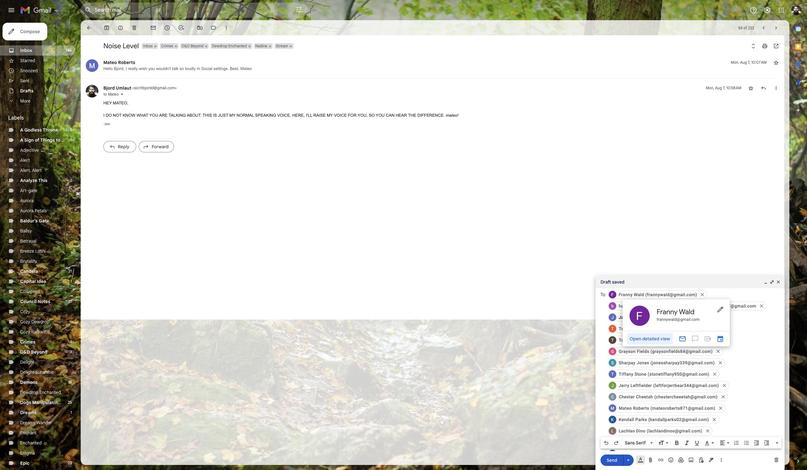Task type: locate. For each thing, give the bounding box(es) containing it.
7, left 10:58 am
[[723, 85, 726, 90]]

search field list box
[[607, 289, 780, 470]]

0 vertical spatial mon,
[[731, 60, 740, 65]]

1 horizontal spatial of
[[744, 25, 748, 30]]

1 vertical spatial d&d beyond
[[20, 349, 47, 355]]

alert
[[20, 157, 30, 163], [32, 168, 42, 173]]

0 horizontal spatial my
[[230, 113, 236, 118]]

d&d beyond inside button
[[182, 44, 204, 48]]

1 horizontal spatial beyond
[[191, 44, 204, 48]]

enchanted inside button
[[229, 44, 247, 48]]

alert link
[[20, 157, 30, 163]]

3 1 from the top
[[71, 218, 72, 223]]

0 vertical spatial a
[[20, 127, 23, 133]]

enchanted link
[[20, 440, 42, 446]]

really
[[128, 66, 138, 71]]

press delete to remove this chip image for (frannywald@gmail.com)
[[700, 292, 706, 297]]

Search mail text field
[[95, 7, 278, 13]]

0 vertical spatial enchanted
[[229, 44, 247, 48]]

search mail image
[[83, 4, 94, 16]]

press delete to remove this chip element
[[700, 292, 706, 297], [759, 303, 765, 309], [716, 349, 721, 354], [718, 360, 723, 366], [712, 371, 718, 377], [722, 383, 728, 388], [721, 394, 726, 400], [718, 405, 724, 411], [712, 417, 718, 422], [705, 428, 711, 434]]

1 horizontal spatial roberts
[[633, 406, 650, 411]]

0 horizontal spatial aug
[[716, 85, 722, 90]]

inbox inside labels navigation
[[20, 48, 32, 53]]

mateo up kendall
[[619, 406, 632, 411]]

move to image
[[197, 25, 203, 31]]

d&d beyond button
[[181, 43, 204, 49]]

mon, left 10:07 am at top
[[731, 60, 740, 65]]

crimes for crimes link
[[20, 339, 35, 345]]

know
[[123, 113, 136, 118]]

1 vertical spatial a
[[20, 137, 23, 143]]

aug left 10:58 am
[[716, 85, 722, 90]]

1 delight from the top
[[20, 359, 34, 365]]

1 vertical spatial aurora
[[20, 208, 34, 214]]

information card element
[[623, 299, 730, 346]]

i left do
[[103, 113, 105, 118]]

wald
[[634, 292, 644, 297]]

1 vertical spatial beyond
[[31, 349, 47, 355]]

inbox right level
[[143, 44, 153, 48]]

more
[[20, 98, 30, 104]]

1 1 from the top
[[71, 138, 72, 142]]

0 vertical spatial not starred image
[[773, 59, 780, 66]]

difference.
[[418, 113, 445, 118]]

alert up analyze this link
[[32, 168, 42, 173]]

dewdrop down labels icon
[[212, 44, 228, 48]]

list
[[81, 53, 780, 158]]

inbox inside button
[[143, 44, 153, 48]]

talking
[[169, 113, 186, 118]]

d&d down add to tasks image
[[182, 44, 190, 48]]

dewdrop inside button
[[212, 44, 228, 48]]

0 vertical spatial cozy
[[20, 309, 30, 314]]

crimes up d&d beyond link
[[20, 339, 35, 345]]

press delete to remove this chip image
[[700, 292, 706, 297], [759, 303, 765, 309], [716, 349, 721, 354], [722, 383, 728, 388], [721, 394, 726, 400]]

snooze image
[[164, 25, 170, 31]]

snoozed link
[[20, 68, 38, 73]]

dewdrop for dewdrop enchanted button
[[212, 44, 228, 48]]

crimes
[[161, 44, 173, 48], [20, 339, 35, 345]]

mon,
[[731, 60, 740, 65], [706, 85, 715, 90]]

(jonessharpay339@gmail.com)
[[651, 360, 715, 365]]

draft saved
[[601, 279, 625, 285]]

0 horizontal spatial dewdrop enchanted
[[20, 390, 61, 395]]

1 horizontal spatial aug
[[741, 60, 747, 65]]

d&d for d&d beyond link
[[20, 349, 30, 355]]

0 horizontal spatial 7,
[[723, 85, 726, 90]]

0 horizontal spatial of
[[35, 137, 39, 143]]

0 horizontal spatial beyond
[[31, 349, 47, 355]]

crimes down snooze image
[[161, 44, 173, 48]]

2 21 from the top
[[69, 299, 72, 304]]

sharpay jones (jonessharpay339@gmail.com)
[[619, 360, 715, 365]]

insert emoji ‪(⌘⇧2)‬ image
[[668, 457, 674, 463]]

0 horizontal spatial i
[[103, 113, 105, 118]]

bjord,
[[114, 66, 125, 71]]

0 vertical spatial of
[[744, 25, 748, 30]]

beyond down crimes link
[[31, 349, 47, 355]]

cozy for cozy link
[[20, 309, 30, 314]]

bjord umlaut cell
[[103, 85, 177, 91]]

aug
[[741, 60, 747, 65], [716, 85, 722, 90]]

1 horizontal spatial not starred image
[[773, 59, 780, 66]]

brutality
[[20, 258, 37, 264]]

a left sign
[[20, 137, 23, 143]]

more formatting options image
[[774, 440, 781, 446]]

drafts link
[[20, 88, 33, 94]]

press delete to remove this chip image for (kendallparks02@gmail.com)
[[712, 417, 718, 422]]

d&d inside button
[[182, 44, 190, 48]]

cozy dewdrop
[[20, 319, 49, 325]]

dreamy wander link
[[20, 420, 52, 426]]

stream
[[276, 44, 288, 48]]

1 vertical spatial enchanted
[[39, 390, 61, 395]]

1 right the this
[[71, 178, 72, 183]]

d&d beyond inside labels navigation
[[20, 349, 47, 355]]

0 horizontal spatial roberts
[[118, 60, 135, 65]]

inbox
[[143, 44, 153, 48], [20, 48, 32, 53]]

delight sunshine link
[[20, 369, 54, 375]]

insert photo image
[[688, 457, 695, 463]]

bold ‪(⌘b)‬ image
[[674, 440, 680, 446]]

my
[[230, 113, 236, 118], [327, 113, 333, 118]]

to down "bjord"
[[103, 92, 107, 97]]

a sign of things to come
[[20, 137, 74, 143]]

compose
[[20, 29, 40, 34]]

italic ‪(⌘i)‬ image
[[684, 440, 691, 446]]

1 vertical spatial 21
[[69, 299, 72, 304]]

>
[[175, 85, 177, 90]]

None search field
[[81, 3, 308, 18]]

0 vertical spatial 7,
[[748, 60, 751, 65]]

mon, left 10:58 am
[[706, 85, 715, 90]]

cozy up crimes link
[[20, 329, 30, 335]]

1 down 25
[[71, 410, 72, 415]]

roberts up really
[[118, 60, 135, 65]]

demons link
[[20, 379, 38, 385]]

0 vertical spatial d&d beyond
[[182, 44, 204, 48]]

0 vertical spatial aug
[[741, 60, 747, 65]]

underline ‪(⌘u)‬ image
[[694, 440, 701, 446]]

0 vertical spatial to
[[103, 92, 107, 97]]

of inside labels navigation
[[35, 137, 39, 143]]

1 vertical spatial dewdrop enchanted
[[20, 390, 61, 395]]

older image
[[773, 25, 780, 31]]

demons
[[20, 379, 38, 385]]

1 my from the left
[[230, 113, 236, 118]]

1 vertical spatial aug
[[716, 85, 722, 90]]

close image
[[776, 279, 781, 285]]

aug for 10:58 am
[[716, 85, 722, 90]]

1 right the 'gate'
[[71, 218, 72, 223]]

1 vertical spatial mon,
[[706, 85, 715, 90]]

0 horizontal spatial you
[[149, 113, 158, 118]]

delight for delight 'link'
[[20, 359, 34, 365]]

press delete to remove this chip image for (lachlandinoo@gmail.com)
[[705, 428, 711, 434]]

my right raise
[[327, 113, 333, 118]]

0 vertical spatial roberts
[[118, 60, 135, 65]]

1 vertical spatial crimes
[[20, 339, 35, 345]]

in
[[197, 66, 200, 71]]

0 horizontal spatial not starred image
[[748, 85, 755, 91]]

mateo
[[103, 60, 117, 65], [241, 66, 252, 71], [108, 92, 119, 97], [619, 406, 632, 411]]

0 vertical spatial alert
[[20, 157, 30, 163]]

beyond inside labels navigation
[[31, 349, 47, 355]]

wander
[[37, 420, 52, 426]]

collapse
[[20, 289, 38, 294]]

crimes inside button
[[161, 44, 173, 48]]

d&d up delight 'link'
[[20, 349, 30, 355]]

grayson
[[619, 349, 636, 354]]

aurora for 'aurora' link
[[20, 198, 34, 203]]

delight sunshine
[[20, 369, 54, 375]]

crimes link
[[20, 339, 35, 345]]

enchanted down more icon
[[229, 44, 247, 48]]

0 horizontal spatial alert
[[20, 157, 30, 163]]

mon, inside mon, aug 7, 10:58 am cell
[[706, 85, 715, 90]]

1 horizontal spatial alert
[[32, 168, 42, 173]]

press delete to remove this chip image
[[718, 360, 723, 366], [712, 371, 718, 377], [718, 405, 724, 411], [712, 417, 718, 422], [705, 428, 711, 434]]

noise
[[103, 42, 121, 50]]

delight down delight 'link'
[[20, 369, 34, 375]]

delight down d&d beyond link
[[20, 359, 34, 365]]

newer image
[[761, 25, 767, 31]]

mateo up hello
[[103, 60, 117, 65]]

3 cozy from the top
[[20, 329, 30, 335]]

0 vertical spatial 21
[[69, 269, 72, 273]]

1 vertical spatial d&d
[[20, 349, 30, 355]]

2 1 from the top
[[71, 178, 72, 183]]

0 vertical spatial dewdrop enchanted
[[212, 44, 247, 48]]

mateo inside the search field list box
[[619, 406, 632, 411]]

1 vertical spatial not starred image
[[748, 85, 755, 91]]

a left godless
[[20, 127, 23, 133]]

1 horizontal spatial mon,
[[731, 60, 740, 65]]

1 horizontal spatial you
[[376, 113, 385, 118]]

so
[[369, 113, 375, 118]]

hey
[[103, 101, 112, 105]]

enchanted up manipulating
[[39, 390, 61, 395]]

wouldn't
[[156, 66, 171, 71]]

1 for analyze this
[[71, 178, 72, 183]]

1 horizontal spatial dewdrop enchanted
[[212, 44, 247, 48]]

breeze lush
[[20, 248, 45, 254]]

archive image
[[103, 25, 110, 31]]

a for a sign of things to come
[[20, 137, 23, 143]]

d&d inside labels navigation
[[20, 349, 30, 355]]

d&d for d&d beyond button
[[182, 44, 190, 48]]

not starred image right 10:07 am at top
[[773, 59, 780, 66]]

0 vertical spatial d&d
[[182, 44, 190, 48]]

1 right idea
[[71, 279, 72, 284]]

0 horizontal spatial d&d beyond
[[20, 349, 47, 355]]

petals
[[35, 208, 47, 214]]

press delete to remove this chip image for (stonetiffany950@gmail.com)
[[712, 371, 718, 377]]

1 vertical spatial roberts
[[633, 406, 650, 411]]

0 horizontal spatial crimes
[[20, 339, 35, 345]]

1 aurora from the top
[[20, 198, 34, 203]]

1 vertical spatial delight
[[20, 369, 34, 375]]

roberts inside the search field list box
[[633, 406, 650, 411]]

crimes for crimes button
[[161, 44, 173, 48]]

2 aurora from the top
[[20, 208, 34, 214]]

not starred image right 10:58 am
[[748, 85, 755, 91]]

idea
[[37, 279, 46, 284]]

1 horizontal spatial d&d
[[182, 44, 190, 48]]

0 vertical spatial aurora
[[20, 198, 34, 203]]

aurora down art-gate link
[[20, 198, 34, 203]]

press delete to remove this chip element for (frannywald@gmail.com)
[[700, 292, 706, 297]]

4 1 from the top
[[71, 279, 72, 284]]

cozy down cozy link
[[20, 319, 30, 325]]

146
[[66, 48, 72, 53]]

press delete to remove this chip element for (kendallparks02@gmail.com)
[[712, 417, 718, 422]]

dewdrop down 'demons'
[[20, 390, 38, 395]]

0 vertical spatial dewdrop
[[212, 44, 228, 48]]

dewdrop enchanted inside labels navigation
[[20, 390, 61, 395]]

not starred image for mon, aug 7, 10:58 am
[[748, 85, 755, 91]]

25
[[68, 400, 72, 405]]

attach files image
[[648, 457, 654, 463]]

(mateoroberts871@gmail.com)
[[651, 406, 716, 411]]

dewdrop enchanted down more icon
[[212, 44, 247, 48]]

jones
[[637, 360, 650, 365]]

1 horizontal spatial 7,
[[748, 60, 751, 65]]

2 a from the top
[[20, 137, 23, 143]]

1 horizontal spatial i
[[126, 66, 127, 71]]

enchanted
[[229, 44, 247, 48], [39, 390, 61, 395], [20, 440, 42, 446]]

0 vertical spatial beyond
[[191, 44, 204, 48]]

aurora down 'aurora' link
[[20, 208, 34, 214]]

dewdrop enchanted inside dewdrop enchanted button
[[212, 44, 247, 48]]

press delete to remove this chip image for (graysonfields84@gmail.com)
[[716, 349, 721, 354]]

0 horizontal spatial d&d
[[20, 349, 30, 355]]

d&d beyond down 'move to' image
[[182, 44, 204, 48]]

5 1 from the top
[[71, 410, 72, 415]]

d&d beyond
[[182, 44, 204, 48], [20, 349, 47, 355]]

2 vertical spatial cozy
[[20, 329, 30, 335]]

capital idea
[[20, 279, 46, 284]]

normal
[[237, 113, 254, 118]]

inbox for inbox button
[[143, 44, 153, 48]]

1 horizontal spatial d&d beyond
[[182, 44, 204, 48]]

analyze this link
[[20, 178, 47, 183]]

2 cozy from the top
[[20, 319, 30, 325]]

1 vertical spatial 7,
[[723, 85, 726, 90]]

gate
[[28, 188, 37, 193]]

1 for a sign of things to come
[[71, 138, 72, 142]]

settings.
[[214, 66, 229, 71]]

just
[[218, 113, 228, 118]]

1 vertical spatial of
[[35, 137, 39, 143]]

add to tasks image
[[178, 25, 184, 31]]

i left really
[[126, 66, 127, 71]]

you right "so"
[[376, 113, 385, 118]]

discard draft ‪(⌘⇧d)‬ image
[[774, 457, 780, 463]]

beyond inside button
[[191, 44, 204, 48]]

roberts for mateo roberts (mateoroberts871@gmail.com)
[[633, 406, 650, 411]]

press delete to remove this chip image for (jonessharpay339@gmail.com)
[[718, 360, 723, 366]]

settings image
[[764, 6, 772, 14]]

tiffany
[[619, 372, 634, 377]]

crimes inside labels navigation
[[20, 339, 35, 345]]

2 delight from the top
[[20, 369, 34, 375]]

of right sign
[[35, 137, 39, 143]]

not starred image
[[773, 59, 780, 66], [748, 85, 755, 91]]

epic
[[20, 460, 29, 466]]

1 horizontal spatial inbox
[[143, 44, 153, 48]]

0 vertical spatial i
[[126, 66, 127, 71]]

jerry leftfielder (leftforjerrbear344@gmail.com)
[[619, 383, 719, 388]]

to inside labels navigation
[[56, 137, 60, 143]]

you left are
[[149, 113, 158, 118]]

what
[[137, 113, 148, 118]]

cozy down the council
[[20, 309, 30, 314]]

dewdrop enchanted up dogs manipulating time
[[20, 390, 61, 395]]

1 horizontal spatial my
[[327, 113, 333, 118]]

0 vertical spatial delight
[[20, 359, 34, 365]]

7, left 10:07 am at top
[[748, 60, 751, 65]]

21
[[69, 269, 72, 273], [69, 299, 72, 304]]

candela
[[20, 268, 38, 274]]

1 horizontal spatial crimes
[[161, 44, 173, 48]]

adjective
[[20, 147, 39, 153]]

press delete to remove this chip element for (jonessharpay339@gmail.com)
[[718, 360, 723, 366]]

1 down the 4
[[71, 138, 72, 142]]

dewdrop up radiance
[[31, 319, 49, 325]]

1 vertical spatial to
[[56, 137, 60, 143]]

aurora for aurora petals
[[20, 208, 34, 214]]

roberts up 'parks'
[[633, 406, 650, 411]]

1 a from the top
[[20, 127, 23, 133]]

tab list
[[790, 20, 808, 447]]

to inside list
[[103, 92, 107, 97]]

aurora
[[20, 198, 34, 203], [20, 208, 34, 214]]

alert up alert,
[[20, 157, 30, 163]]

0 horizontal spatial inbox
[[20, 48, 32, 53]]

1 vertical spatial cozy
[[20, 319, 30, 325]]

press delete to remove this chip element for (graysonfields84@gmail.com)
[[716, 349, 721, 354]]

betrayal link
[[20, 238, 37, 244]]

dreams link
[[20, 410, 37, 415]]

aug left 10:07 am at top
[[741, 60, 747, 65]]

advanced search options image
[[293, 3, 305, 16]]

0 horizontal spatial to
[[56, 137, 60, 143]]

of right 54
[[744, 25, 748, 30]]

redo ‪(⌘y)‬ image
[[614, 440, 620, 446]]

mon, inside mon, aug 7, 10:07 am cell
[[731, 60, 740, 65]]

norton
[[633, 338, 647, 343]]

my right the just
[[230, 113, 236, 118]]

chester
[[619, 394, 635, 399]]

1 cozy from the top
[[20, 309, 30, 314]]

1 for capital idea
[[71, 279, 72, 284]]

d&d beyond down crimes link
[[20, 349, 47, 355]]

inbox for inbox 'link'
[[20, 48, 32, 53]]

inbox up starred link
[[20, 48, 32, 53]]

1 horizontal spatial to
[[103, 92, 107, 97]]

insert link ‪(⌘k)‬ image
[[658, 457, 664, 463]]

0 vertical spatial crimes
[[161, 44, 173, 48]]

beyond down 'move to' image
[[191, 44, 204, 48]]

roberts
[[118, 60, 135, 65], [633, 406, 650, 411]]

come
[[61, 137, 74, 143]]

1 21 from the top
[[69, 269, 72, 273]]

enchanted down enchant link
[[20, 440, 42, 446]]

hey mateo,
[[103, 101, 128, 105]]

about.
[[187, 113, 202, 118]]

enchant
[[20, 430, 37, 436]]

2 vertical spatial dewdrop
[[20, 390, 38, 395]]

labels image
[[211, 25, 217, 31]]

0 horizontal spatial mon,
[[706, 85, 715, 90]]

timbo.slice.24.07@gmail.com
[[695, 303, 757, 309]]

to left the "come"
[[56, 137, 60, 143]]



Task type: describe. For each thing, give the bounding box(es) containing it.
labels navigation
[[0, 20, 81, 470]]

stream button
[[275, 43, 289, 49]]

so
[[180, 66, 184, 71]]

i do not know what you are talking about. this is just my normal speaking voice. here, i'll raise my voice for you, so you can hear the difference. mateo!
[[103, 113, 459, 118]]

hello
[[103, 66, 113, 71]]

mateo,
[[113, 101, 128, 105]]

press delete to remove this chip image for (mateoroberts871@gmail.com)
[[718, 405, 724, 411]]

main menu image
[[8, 6, 15, 14]]

dewdrop for dewdrop enchanted 'link'
[[20, 390, 38, 395]]

baldur's
[[20, 218, 38, 224]]

dewdrop enchanted for dewdrop enchanted button
[[212, 44, 247, 48]]

(lachlandinoo@gmail.com)
[[647, 428, 703, 433]]

mon, for mon, aug 7, 10:58 am
[[706, 85, 715, 90]]

show details image
[[120, 92, 124, 96]]

draft
[[601, 279, 611, 285]]

indent less ‪(⌘[)‬ image
[[754, 440, 760, 446]]

raise
[[314, 113, 326, 118]]

radiance
[[31, 329, 50, 335]]

collapse link
[[20, 289, 38, 294]]

loudly
[[185, 66, 196, 71]]

enigma
[[20, 450, 35, 456]]

sent
[[20, 78, 29, 84]]

enchanted for dewdrop enchanted button
[[229, 44, 247, 48]]

noise level
[[103, 42, 139, 50]]

press delete to remove this chip element for (chestercheeetah@gmail.com)
[[721, 394, 726, 400]]

dreamy wander
[[20, 420, 52, 426]]

21 for council notes
[[69, 299, 72, 304]]

aug for 10:07 am
[[741, 60, 747, 65]]

dewdrop enchanted for dewdrop enchanted 'link'
[[20, 390, 61, 395]]

terry
[[619, 326, 630, 331]]

dogs manipulating time
[[20, 400, 72, 405]]

fields
[[637, 349, 650, 354]]

beyond for d&d beyond button
[[191, 44, 204, 48]]

to link
[[601, 292, 606, 297]]

insert files using drive image
[[678, 457, 685, 463]]

talk
[[172, 66, 179, 71]]

baldur's gate link
[[20, 218, 49, 224]]

adjective link
[[20, 147, 39, 153]]

3
[[70, 350, 72, 354]]

(frannywald@gmail.com)
[[646, 292, 698, 297]]

sans serif
[[625, 440, 646, 446]]

draft saved dialog
[[596, 276, 785, 470]]

Not starred checkbox
[[748, 85, 755, 91]]

press delete to remove this chip image for (leftforjerrbear344@gmail.com)
[[722, 383, 728, 388]]

grayson fields (graysonfields84@gmail.com)
[[619, 349, 713, 354]]

cozy dewdrop link
[[20, 319, 49, 325]]

1 for dreams
[[71, 410, 72, 415]]

undo ‪(⌘z)‬ image
[[603, 440, 610, 446]]

cozy for cozy radiance
[[20, 329, 30, 335]]

nadine
[[255, 44, 268, 48]]

sent link
[[20, 78, 29, 84]]

mon, aug 7, 10:58 am cell
[[706, 85, 742, 91]]

2 vertical spatial enchanted
[[20, 440, 42, 446]]

do
[[106, 113, 112, 118]]

(chestercheeetah@gmail.com)
[[655, 394, 718, 399]]

mon, aug 7, 10:07 am cell
[[731, 59, 767, 66]]

mon, for mon, aug 7, 10:07 am
[[731, 60, 740, 65]]

hear
[[396, 113, 407, 118]]

umlaut
[[116, 85, 131, 91]]

lachlan dino (lachlandinoo@gmail.com)
[[619, 428, 703, 433]]

epic link
[[20, 460, 29, 466]]

press delete to remove this chip image for (chestercheeetah@gmail.com)
[[721, 394, 726, 400]]

2 you from the left
[[376, 113, 385, 118]]

mateo roberts
[[103, 60, 135, 65]]

7, for 10:58 am
[[723, 85, 726, 90]]

roberts for mateo roberts
[[118, 60, 135, 65]]

here,
[[292, 113, 305, 118]]

bulleted list ‪(⌘⇧8)‬ image
[[744, 440, 750, 446]]

<
[[132, 85, 134, 90]]

mateo down "bjord"
[[108, 92, 119, 97]]

this
[[203, 113, 212, 118]]

4
[[70, 127, 72, 132]]

not starred image for mon, aug 7, 10:07 am
[[773, 59, 780, 66]]

formatting options toolbar
[[601, 437, 782, 449]]

more options image
[[720, 457, 724, 463]]

delight for delight sunshine
[[20, 369, 34, 375]]

not
[[113, 113, 122, 118]]

a godless throne
[[20, 127, 58, 133]]

1 vertical spatial i
[[103, 113, 105, 118]]

press delete to remove this chip element for (leftforjerrbear344@gmail.com)
[[722, 383, 728, 388]]

cozy link
[[20, 309, 30, 314]]

simon
[[633, 315, 646, 320]]

cheetah
[[636, 394, 653, 399]]

inbox button
[[142, 43, 153, 49]]

indent more ‪(⌘])‬ image
[[764, 440, 770, 446]]

more image
[[223, 25, 230, 31]]

art-gate
[[20, 188, 37, 193]]

i'll
[[306, 113, 312, 118]]

dreams
[[20, 410, 37, 415]]

voice
[[334, 113, 347, 118]]

are
[[159, 113, 168, 118]]

(stonetiffany950@gmail.com)
[[648, 372, 710, 377]]

voice.
[[277, 113, 291, 118]]

support image
[[750, 6, 758, 14]]

capital idea link
[[20, 279, 46, 284]]

2 my from the left
[[327, 113, 333, 118]]

gmail image
[[20, 4, 55, 16]]

betrayal
[[20, 238, 37, 244]]

delete image
[[131, 25, 138, 31]]

reply
[[118, 144, 129, 149]]

sans serif option
[[624, 440, 650, 446]]

insert signature image
[[708, 457, 715, 463]]

dino
[[637, 428, 646, 433]]

art-
[[20, 188, 28, 193]]

cozy radiance link
[[20, 329, 50, 335]]

alert, alert
[[20, 168, 42, 173]]

wish
[[139, 66, 147, 71]]

press delete to remove this chip element for (lachlandinoo@gmail.com)
[[705, 428, 711, 434]]

21 for candela
[[69, 269, 72, 273]]

mark as unread image
[[150, 25, 156, 31]]

press delete to remove this chip element for (stonetiffany950@gmail.com)
[[712, 371, 718, 377]]

1 for baldur's gate
[[71, 218, 72, 223]]

a for a godless throne
[[20, 127, 23, 133]]

enchanted for dewdrop enchanted 'link'
[[39, 390, 61, 395]]

the
[[408, 113, 417, 118]]

7, for 10:07 am
[[748, 60, 751, 65]]

godless
[[24, 127, 42, 133]]

back to inbox image
[[86, 25, 92, 31]]

cozy for cozy dewdrop
[[20, 319, 30, 325]]

breeze lush link
[[20, 248, 45, 254]]

starred
[[20, 58, 35, 63]]

can
[[386, 113, 395, 118]]

beyond for d&d beyond link
[[31, 349, 47, 355]]

1 vertical spatial dewdrop
[[31, 319, 49, 325]]

analyze this
[[20, 178, 47, 183]]

show trimmed content image
[[103, 122, 111, 126]]

serif
[[636, 440, 646, 446]]

toggle confidential mode image
[[698, 457, 705, 463]]

report spam image
[[117, 25, 124, 31]]

1 you from the left
[[149, 113, 158, 118]]

list containing mateo roberts
[[81, 53, 780, 158]]

mon, aug 7, 10:58 am
[[706, 85, 742, 90]]

d&d beyond for d&d beyond link
[[20, 349, 47, 355]]

for
[[348, 113, 357, 118]]

franny wald (frannywald@gmail.com)
[[619, 292, 698, 297]]

pop out image
[[770, 279, 775, 285]]

14
[[68, 339, 72, 344]]

Not starred checkbox
[[773, 59, 780, 66]]

minimize image
[[764, 279, 769, 285]]

breeze
[[20, 248, 34, 254]]

throne
[[43, 127, 58, 133]]

mateo right best,
[[241, 66, 252, 71]]

this
[[38, 178, 47, 183]]

18
[[68, 380, 72, 385]]

speaking
[[255, 113, 276, 118]]

d&d beyond for d&d beyond button
[[182, 44, 204, 48]]

dreamy
[[20, 420, 36, 426]]

1 vertical spatial alert
[[32, 168, 42, 173]]

more button
[[0, 96, 76, 106]]

forward
[[152, 144, 169, 149]]

more send options image
[[626, 457, 632, 463]]

press delete to remove this chip element for (mateoroberts871@gmail.com)
[[718, 405, 724, 411]]

send button
[[601, 454, 624, 466]]

to mateo
[[103, 92, 119, 97]]

candela link
[[20, 268, 38, 274]]

numbered list ‪(⌘⇧7)‬ image
[[734, 440, 740, 446]]

taylor norton
[[619, 338, 647, 343]]

sharpay
[[619, 360, 636, 365]]

labels heading
[[8, 115, 67, 121]]

(leftforjerrbear344@gmail.com)
[[654, 383, 719, 388]]



Task type: vqa. For each thing, say whether or not it's contained in the screenshot.
d&d beyond "Link"
yes



